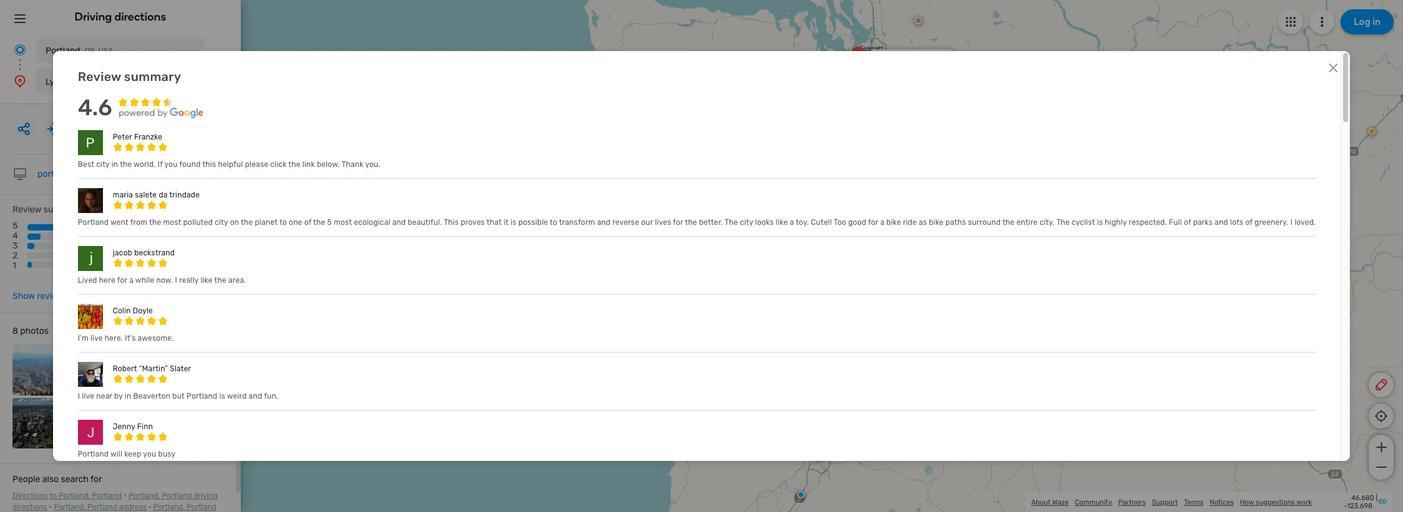 Task type: vqa. For each thing, say whether or not it's contained in the screenshot.
Rivera,
no



Task type: locate. For each thing, give the bounding box(es) containing it.
review summary up '4'
[[12, 205, 82, 215]]

cyclist
[[1072, 218, 1095, 227]]

0 vertical spatial review
[[78, 69, 121, 84]]

portland, inside portland, portland driving directions
[[129, 492, 160, 501]]

review up '4'
[[12, 205, 41, 215]]

will
[[110, 451, 122, 459]]

directions right driving
[[115, 10, 166, 24]]

0 horizontal spatial 5
[[12, 221, 18, 232]]

0 vertical spatial or,
[[85, 47, 97, 56]]

bike right as
[[929, 218, 944, 227]]

5 right one
[[327, 218, 332, 227]]

1 vertical spatial or,
[[12, 96, 26, 107]]

5 inside 5 4 3 2 1
[[12, 221, 18, 232]]

0 horizontal spatial review
[[12, 205, 41, 215]]

on
[[230, 218, 239, 227]]

i live near by in beaverton but portland is weird and fun.
[[78, 393, 278, 401]]

1 most from the left
[[163, 218, 181, 227]]

is right it
[[511, 218, 517, 227]]

below.
[[317, 160, 340, 169]]

46.680
[[1352, 495, 1375, 503]]

in right "by"
[[125, 393, 131, 401]]

partners
[[1119, 499, 1146, 507]]

world.
[[134, 160, 156, 169]]

1 horizontal spatial a
[[790, 218, 794, 227]]

support
[[1152, 499, 1178, 507]]

1 vertical spatial i
[[175, 276, 177, 285]]

ride
[[903, 218, 917, 227]]

portland, portland driving directions link
[[12, 492, 218, 512]]

most
[[163, 218, 181, 227], [334, 218, 352, 227]]

i left near
[[78, 393, 80, 401]]

portland, up address
[[129, 492, 160, 501]]

terms link
[[1184, 499, 1204, 507]]

usa inside lynnwood wa, usa
[[106, 78, 121, 87]]

usa down driving
[[98, 47, 113, 56]]

usa right lynnwood,
[[933, 52, 949, 61]]

notices
[[1210, 499, 1234, 507]]

0 horizontal spatial to
[[50, 492, 57, 501]]

0 vertical spatial like
[[776, 218, 788, 227]]

like right looks
[[776, 218, 788, 227]]

0 horizontal spatial 4.6
[[78, 94, 112, 121]]

summary up franzke at top left
[[124, 69, 181, 84]]

0 horizontal spatial like
[[201, 276, 213, 285]]

1 horizontal spatial of
[[1184, 218, 1191, 227]]

usa for lynnwood,
[[933, 52, 949, 61]]

found
[[179, 160, 201, 169]]

wa, inside lynnwood wa, usa
[[91, 78, 104, 87]]

0 horizontal spatial most
[[163, 218, 181, 227]]

computer image
[[12, 167, 27, 182]]

1 horizontal spatial like
[[776, 218, 788, 227]]

it's
[[125, 335, 136, 343]]

1 horizontal spatial 5
[[327, 218, 332, 227]]

0 horizontal spatial or,
[[12, 96, 26, 107]]

0 vertical spatial live
[[90, 335, 103, 343]]

0 horizontal spatial a
[[129, 276, 134, 285]]

here.
[[105, 335, 123, 343]]

to left one
[[280, 218, 287, 227]]

1 vertical spatial wa,
[[91, 78, 104, 87]]

the left entire
[[1003, 218, 1015, 227]]

usa inside portland or, usa
[[98, 47, 113, 56]]

|
[[1376, 495, 1378, 503]]

1 horizontal spatial or,
[[85, 47, 97, 56]]

busy
[[158, 451, 176, 459]]

like right really at the left of page
[[201, 276, 213, 285]]

1 horizontal spatial directions
[[115, 10, 166, 24]]

wa, right lynnwood,
[[917, 52, 931, 61]]

0 vertical spatial review summary
[[78, 69, 181, 84]]

usa
[[98, 47, 113, 56], [933, 52, 949, 61], [106, 78, 121, 87], [28, 96, 46, 107]]

image 6 of portland, portland image
[[66, 398, 117, 449]]

slater
[[170, 365, 191, 374]]

a left while
[[129, 276, 134, 285]]

0 horizontal spatial directions
[[12, 504, 47, 512]]

8
[[12, 326, 18, 337]]

it
[[504, 218, 509, 227]]

portlandonline.com link
[[37, 169, 116, 180]]

jacob beckstrand
[[113, 249, 175, 258]]

of right lots
[[1246, 218, 1253, 227]]

1 vertical spatial summary
[[44, 205, 82, 215]]

the left area.
[[214, 276, 226, 285]]

colin
[[113, 307, 131, 316]]

directions down 'directions'
[[12, 504, 47, 512]]

the right city.
[[1057, 218, 1070, 227]]

for
[[673, 218, 683, 227], [868, 218, 878, 227], [117, 276, 127, 285], [90, 475, 102, 486]]

a left toy.
[[790, 218, 794, 227]]

portland, inside portland, portland
[[153, 504, 185, 512]]

0 horizontal spatial you
[[143, 451, 156, 459]]

1 horizontal spatial wa,
[[917, 52, 931, 61]]

1 horizontal spatial to
[[280, 218, 287, 227]]

0 horizontal spatial summary
[[44, 205, 82, 215]]

to
[[280, 218, 287, 227], [550, 218, 557, 227], [50, 492, 57, 501]]

0 vertical spatial wa,
[[917, 52, 931, 61]]

bike
[[887, 218, 901, 227], [929, 218, 944, 227]]

portland, portland address link
[[54, 504, 147, 512]]

or, inside portland or, usa
[[85, 47, 97, 56]]

image 8 of portland, portland image
[[173, 398, 223, 449]]

city left looks
[[740, 218, 753, 227]]

4.6 down lynnwood wa, usa
[[78, 94, 112, 121]]

0 horizontal spatial of
[[304, 218, 312, 227]]

1 horizontal spatial bike
[[929, 218, 944, 227]]

image 5 of portland, portland image
[[12, 398, 63, 449]]

1 horizontal spatial 4.6
[[160, 215, 213, 256]]

about waze community partners support terms notices how suggestions work
[[1031, 499, 1312, 507]]

directions to portland, portland link
[[12, 492, 122, 501]]

by
[[114, 393, 123, 401]]

portland, down directions to portland, portland link
[[54, 504, 85, 512]]

2 horizontal spatial i
[[1291, 218, 1293, 227]]

0 vertical spatial you
[[164, 160, 178, 169]]

to down also
[[50, 492, 57, 501]]

portland inside portland, portland driving directions
[[162, 492, 192, 501]]

salete
[[135, 191, 157, 200]]

current location image
[[12, 42, 27, 57]]

beaverton
[[133, 393, 170, 401]]

image 2 of portland, portland image
[[66, 345, 117, 396]]

2 horizontal spatial to
[[550, 218, 557, 227]]

lynnwood,
[[875, 52, 915, 61]]

summary down "portlandonline.com"
[[44, 205, 82, 215]]

1 vertical spatial 4.6
[[160, 215, 213, 256]]

is left highly
[[1097, 218, 1103, 227]]

portland, for portland, portland address
[[54, 504, 85, 512]]

about
[[1031, 499, 1051, 507]]

entire
[[1017, 218, 1038, 227]]

1 horizontal spatial i
[[175, 276, 177, 285]]

the right better.
[[725, 218, 738, 227]]

you right if
[[164, 160, 178, 169]]

is left weird
[[219, 393, 225, 401]]

1 horizontal spatial most
[[334, 218, 352, 227]]

portland will keep you busy
[[78, 451, 176, 459]]

image 3 of portland, portland image
[[119, 345, 170, 396]]

of right one
[[304, 218, 312, 227]]

you right keep
[[143, 451, 156, 459]]

usa for lynnwood
[[106, 78, 121, 87]]

portland, right address
[[153, 504, 185, 512]]

2 vertical spatial i
[[78, 393, 80, 401]]

1 horizontal spatial in
[[125, 393, 131, 401]]

beautiful.
[[408, 218, 442, 227]]

wa, right lynnwood
[[91, 78, 104, 87]]

i right now.
[[175, 276, 177, 285]]

0 horizontal spatial wa,
[[91, 78, 104, 87]]

5 4 3 2 1
[[12, 221, 18, 272]]

1 vertical spatial in
[[125, 393, 131, 401]]

summary
[[124, 69, 181, 84], [44, 205, 82, 215]]

4.6
[[78, 94, 112, 121], [160, 215, 213, 256]]

and left beautiful.
[[392, 218, 406, 227]]

1 horizontal spatial city
[[215, 218, 228, 227]]

directions to portland, portland
[[12, 492, 122, 501]]

portland,
[[59, 492, 90, 501], [129, 492, 160, 501], [54, 504, 85, 512], [153, 504, 185, 512]]

1 horizontal spatial review
[[78, 69, 121, 84]]

loved.
[[1295, 218, 1316, 227]]

city right best
[[96, 160, 110, 169]]

fun.
[[264, 393, 278, 401]]

i left loved.
[[1291, 218, 1293, 227]]

near
[[96, 393, 112, 401]]

bike left ride
[[887, 218, 901, 227]]

for right here
[[117, 276, 127, 285]]

reviews
[[37, 291, 68, 302]]

wa, for lynnwood
[[91, 78, 104, 87]]

or, down location icon
[[12, 96, 26, 107]]

went
[[110, 218, 128, 227]]

review down portland or, usa
[[78, 69, 121, 84]]

keep
[[124, 451, 141, 459]]

2 bike from the left
[[929, 218, 944, 227]]

and left fun.
[[249, 393, 262, 401]]

0 horizontal spatial the
[[725, 218, 738, 227]]

usa down portland or, usa
[[106, 78, 121, 87]]

of right full
[[1184, 218, 1191, 227]]

x image
[[1326, 61, 1341, 76]]

city
[[96, 160, 110, 169], [215, 218, 228, 227], [740, 218, 753, 227]]

or, up lynnwood wa, usa
[[85, 47, 97, 56]]

portland or, usa
[[46, 46, 113, 56]]

2 horizontal spatial is
[[1097, 218, 1103, 227]]

wa,
[[917, 52, 931, 61], [91, 78, 104, 87]]

5 up 3
[[12, 221, 18, 232]]

1 vertical spatial review summary
[[12, 205, 82, 215]]

transform
[[559, 218, 595, 227]]

city left on on the left
[[215, 218, 228, 227]]

0 vertical spatial in
[[112, 160, 118, 169]]

1 vertical spatial live
[[82, 393, 94, 401]]

franzke
[[134, 133, 162, 142]]

and left the reverse
[[597, 218, 611, 227]]

as
[[919, 218, 927, 227]]

the right one
[[313, 218, 325, 227]]

show reviews
[[12, 291, 68, 302]]

maria salete da trindade
[[113, 191, 200, 200]]

1 vertical spatial you
[[143, 451, 156, 459]]

0 vertical spatial summary
[[124, 69, 181, 84]]

here
[[99, 276, 115, 285]]

usa for portland
[[98, 47, 113, 56]]

0 horizontal spatial is
[[219, 393, 225, 401]]

really
[[179, 276, 199, 285]]

zoom out image
[[1374, 461, 1389, 476]]

good
[[848, 218, 867, 227]]

i
[[1291, 218, 1293, 227], [175, 276, 177, 285], [78, 393, 80, 401]]

the
[[120, 160, 132, 169], [289, 160, 301, 169], [149, 218, 161, 227], [241, 218, 253, 227], [313, 218, 325, 227], [685, 218, 697, 227], [1003, 218, 1015, 227], [214, 276, 226, 285]]

most left ecological
[[334, 218, 352, 227]]

planet
[[255, 218, 278, 227]]

of
[[304, 218, 312, 227], [1184, 218, 1191, 227], [1246, 218, 1253, 227]]

awesome.
[[138, 335, 174, 343]]

1 vertical spatial directions
[[12, 504, 47, 512]]

and
[[392, 218, 406, 227], [597, 218, 611, 227], [1215, 218, 1229, 227], [249, 393, 262, 401]]

live right i'm
[[90, 335, 103, 343]]

for right good
[[868, 218, 878, 227]]

most left polluted
[[163, 218, 181, 227]]

portland, for portland, portland
[[153, 504, 185, 512]]

a right good
[[880, 218, 885, 227]]

2 horizontal spatial of
[[1246, 218, 1253, 227]]

1 horizontal spatial summary
[[124, 69, 181, 84]]

proves
[[461, 218, 485, 227]]

1 horizontal spatial the
[[1057, 218, 1070, 227]]

portland
[[46, 46, 80, 56], [78, 218, 109, 227], [187, 393, 217, 401], [78, 451, 109, 459], [92, 492, 122, 501], [162, 492, 192, 501], [87, 504, 117, 512], [187, 504, 216, 512]]

review summary down portland or, usa
[[78, 69, 181, 84]]

one
[[289, 218, 302, 227]]

for right search
[[90, 475, 102, 486]]

to right possible
[[550, 218, 557, 227]]

4.6 down trindade
[[160, 215, 213, 256]]

live left near
[[82, 393, 94, 401]]

0 vertical spatial 4.6
[[78, 94, 112, 121]]

da
[[159, 191, 168, 200]]

in down the peter
[[112, 160, 118, 169]]

possible
[[518, 218, 548, 227]]

0 horizontal spatial bike
[[887, 218, 901, 227]]

2 of from the left
[[1184, 218, 1191, 227]]



Task type: describe. For each thing, give the bounding box(es) containing it.
portland inside portland, portland
[[187, 504, 216, 512]]

while
[[135, 276, 154, 285]]

if
[[158, 160, 163, 169]]

and left lots
[[1215, 218, 1229, 227]]

jenny finn
[[113, 423, 153, 432]]

for right lives
[[673, 218, 683, 227]]

area.
[[228, 276, 246, 285]]

2 most from the left
[[334, 218, 352, 227]]

1 bike from the left
[[887, 218, 901, 227]]

1
[[12, 261, 16, 272]]

portland, down search
[[59, 492, 90, 501]]

support link
[[1152, 499, 1178, 507]]

location image
[[12, 74, 27, 89]]

lived here for a while now. i really like the area.
[[78, 276, 246, 285]]

the left link
[[289, 160, 301, 169]]

photos
[[20, 326, 49, 337]]

maria
[[113, 191, 133, 200]]

peter
[[113, 133, 132, 142]]

reverse
[[613, 218, 639, 227]]

portland, for portland, portland driving directions
[[129, 492, 160, 501]]

now.
[[156, 276, 173, 285]]

-
[[1344, 503, 1348, 511]]

driving
[[194, 492, 218, 501]]

city.
[[1040, 218, 1055, 227]]

how suggestions work link
[[1240, 499, 1312, 507]]

live for here.
[[90, 335, 103, 343]]

ecological
[[354, 218, 390, 227]]

directions inside portland, portland driving directions
[[12, 504, 47, 512]]

2 the from the left
[[1057, 218, 1070, 227]]

pencil image
[[1374, 378, 1389, 393]]

3 of from the left
[[1246, 218, 1253, 227]]

the left better.
[[685, 218, 697, 227]]

trindade
[[169, 191, 200, 200]]

robert
[[113, 365, 137, 374]]

0 horizontal spatial city
[[96, 160, 110, 169]]

link
[[303, 160, 315, 169]]

best
[[78, 160, 94, 169]]

2 horizontal spatial a
[[880, 218, 885, 227]]

the right on on the left
[[241, 218, 253, 227]]

lived
[[78, 276, 97, 285]]

image 1 of portland, portland image
[[12, 345, 63, 396]]

the right from
[[149, 218, 161, 227]]

0 horizontal spatial in
[[112, 160, 118, 169]]

0 vertical spatial directions
[[115, 10, 166, 24]]

suggestions
[[1256, 499, 1295, 507]]

1 of from the left
[[304, 218, 312, 227]]

1 horizontal spatial is
[[511, 218, 517, 227]]

1 vertical spatial like
[[201, 276, 213, 285]]

driving
[[75, 10, 112, 24]]

the left world.
[[120, 160, 132, 169]]

that
[[487, 218, 502, 227]]

2 horizontal spatial city
[[740, 218, 753, 227]]

from
[[130, 218, 147, 227]]

show
[[12, 291, 35, 302]]

notices link
[[1210, 499, 1234, 507]]

polluted
[[183, 218, 213, 227]]

helpful
[[218, 160, 243, 169]]

best city in the world. if you found this helpful please click the link below. thank you.
[[78, 160, 380, 169]]

or, usa
[[12, 96, 46, 107]]

jacob
[[113, 249, 132, 258]]

2
[[12, 251, 18, 262]]

paths
[[946, 218, 966, 227]]

better.
[[699, 218, 723, 227]]

please
[[245, 160, 268, 169]]

directions
[[12, 492, 48, 501]]

123.698
[[1348, 503, 1373, 511]]

wa, for lynnwood,
[[917, 52, 931, 61]]

waze
[[1052, 499, 1069, 507]]

robert "martin" slater
[[113, 365, 191, 374]]

8 photos
[[12, 326, 49, 337]]

greenery.
[[1255, 218, 1289, 227]]

0 horizontal spatial i
[[78, 393, 80, 401]]

zoom in image
[[1374, 441, 1389, 456]]

link image
[[1378, 497, 1388, 507]]

portland went from the most polluted city on the planet to one of the 5 most ecological and beautiful. this proves that it is possible to transform and reverse our lives for the better. the city looks like a toy. cute!! too good for a bike ride as bike paths surround the entire city. the cyclist is highly respected. full of parks and lots of greenery. i loved.
[[78, 218, 1316, 227]]

driving directions
[[75, 10, 166, 24]]

too
[[834, 218, 847, 227]]

lynnwood wa, usa
[[46, 77, 121, 87]]

toy.
[[796, 218, 809, 227]]

1 horizontal spatial you
[[164, 160, 178, 169]]

portland, portland link
[[12, 504, 216, 513]]

peter franzke
[[113, 133, 162, 142]]

0 vertical spatial i
[[1291, 218, 1293, 227]]

community
[[1075, 499, 1112, 507]]

lynnwood
[[46, 77, 87, 87]]

1 the from the left
[[725, 218, 738, 227]]

live for near
[[82, 393, 94, 401]]

address
[[119, 504, 147, 512]]

1 vertical spatial review
[[12, 205, 41, 215]]

"martin"
[[139, 365, 168, 374]]

thank
[[342, 160, 364, 169]]

image 4 of portland, portland image
[[173, 345, 223, 396]]

people
[[12, 475, 40, 486]]

looks
[[755, 218, 774, 227]]

image 7 of portland, portland image
[[119, 398, 170, 449]]

usa down lynnwood
[[28, 96, 46, 107]]

about waze link
[[1031, 499, 1069, 507]]

portland, portland
[[12, 504, 216, 513]]

doyle
[[133, 307, 153, 316]]

but
[[172, 393, 185, 401]]

full
[[1169, 218, 1182, 227]]

highly
[[1105, 218, 1127, 227]]

portland, portland address
[[54, 504, 147, 512]]



